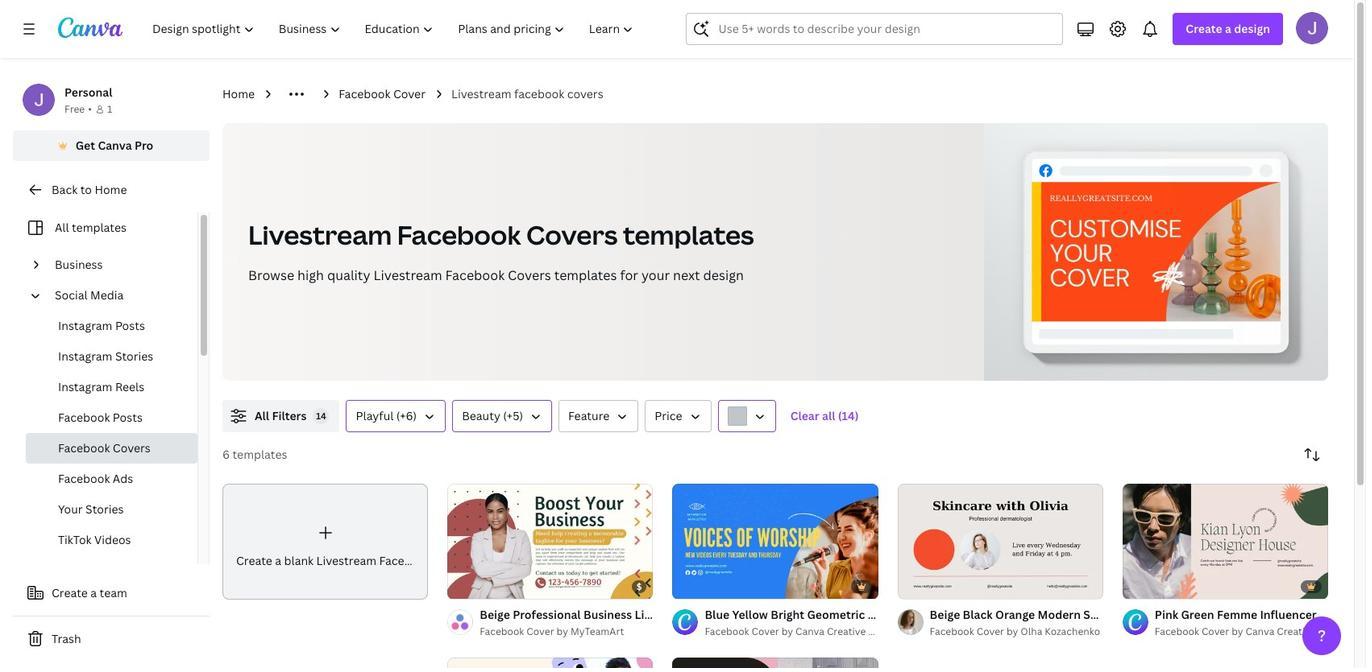 Task type: describe. For each thing, give the bounding box(es) containing it.
templates up next
[[623, 218, 754, 252]]

beige black orange modern skincare livestream facebook cover image
[[897, 484, 1103, 600]]

team
[[100, 586, 127, 601]]

business link
[[48, 250, 188, 280]]

back to home link
[[13, 174, 210, 206]]

all templates link
[[23, 213, 188, 243]]

all filters
[[255, 409, 307, 424]]

facebook cover by canva creative studio for pink green femme influencer fashion and beauty livestream facebook cover image
[[1155, 625, 1349, 639]]

all templates
[[55, 220, 127, 235]]

(14)
[[838, 409, 859, 424]]

browse high quality livestream facebook covers templates for your next design
[[248, 267, 744, 284]]

beige professional business livestream facebook cover facebook cover by myteamart
[[480, 608, 786, 639]]

facebook cover by myteamart link
[[480, 625, 653, 641]]

facebook cover by olha kozachenko
[[930, 625, 1100, 639]]

filters
[[272, 409, 307, 424]]

free •
[[64, 102, 92, 116]]

next
[[673, 267, 700, 284]]

create a team
[[52, 586, 127, 601]]

create a team button
[[13, 578, 210, 610]]

playful (+6) button
[[346, 401, 446, 433]]

instagram reels
[[58, 380, 144, 395]]

tiktok videos link
[[26, 525, 197, 556]]

covers
[[567, 86, 603, 102]]

trash
[[52, 632, 81, 647]]

business inside beige professional business livestream facebook cover facebook cover by myteamart
[[583, 608, 632, 623]]

livestream facebook covers
[[451, 86, 603, 102]]

create for create a design
[[1186, 21, 1222, 36]]

for
[[620, 267, 638, 284]]

price button
[[645, 401, 711, 433]]

playful (+6)
[[356, 409, 417, 424]]

cover inside "link"
[[434, 554, 466, 569]]

6 templates
[[222, 447, 287, 463]]

jacob simon image
[[1296, 12, 1328, 44]]

livestream for a
[[316, 554, 376, 569]]

clear all (14) button
[[782, 401, 867, 433]]

facebook cover by olha kozachenko link
[[930, 625, 1103, 641]]

creative for blue yellow bright geometric youth church livestream facebook cover image
[[827, 625, 866, 639]]

canva for pink green femme influencer fashion and beauty livestream facebook cover image
[[1246, 625, 1274, 639]]

14 filter options selected element
[[313, 409, 329, 425]]

back
[[52, 182, 78, 197]]

get canva pro button
[[13, 131, 210, 161]]

price
[[655, 409, 682, 424]]

social
[[55, 288, 88, 303]]

beauty (+5) button
[[452, 401, 552, 433]]

social media link
[[48, 280, 188, 311]]

videos
[[94, 533, 131, 548]]

facebook cover
[[339, 86, 426, 102]]

a for blank
[[275, 554, 281, 569]]

create a design
[[1186, 21, 1270, 36]]

create for create a team
[[52, 586, 88, 601]]

business inside business link
[[55, 257, 103, 272]]

beauty
[[462, 409, 500, 424]]

ads
[[113, 471, 133, 487]]

back to home
[[52, 182, 127, 197]]

templates left for
[[554, 267, 617, 284]]

posts for facebook posts
[[113, 410, 143, 426]]

posts for instagram posts
[[115, 318, 145, 334]]

facebook cover by canva creative studio link for blue yellow bright geometric youth church livestream facebook cover image
[[705, 625, 899, 641]]

media
[[90, 288, 124, 303]]

facebook posts link
[[26, 403, 197, 434]]

livestream for professional
[[635, 608, 696, 623]]

a for design
[[1225, 21, 1231, 36]]

a for team
[[91, 586, 97, 601]]

feature
[[568, 409, 610, 424]]

free
[[64, 102, 85, 116]]

create a blank livestream facebook cover element
[[222, 484, 466, 600]]

your
[[641, 267, 670, 284]]

black pink white clean corporate period education facebook cover image
[[672, 658, 878, 669]]

create a blank livestream facebook cover link
[[222, 484, 466, 600]]

facebook cover link
[[339, 85, 426, 103]]

instagram posts
[[58, 318, 145, 334]]

get
[[75, 138, 95, 153]]

blank
[[284, 554, 314, 569]]

creative for pink green femme influencer fashion and beauty livestream facebook cover image
[[1277, 625, 1316, 639]]

instagram stories link
[[26, 342, 197, 372]]

professional
[[513, 608, 581, 623]]



Task type: vqa. For each thing, say whether or not it's contained in the screenshot.
the bottom the Business
yes



Task type: locate. For each thing, give the bounding box(es) containing it.
instagram
[[58, 318, 112, 334], [58, 349, 112, 364], [58, 380, 112, 395]]

0 vertical spatial stories
[[115, 349, 153, 364]]

home inside back to home link
[[95, 182, 127, 197]]

2 studio from the left
[[1318, 625, 1349, 639]]

by inside beige professional business livestream facebook cover facebook cover by myteamart
[[557, 625, 568, 639]]

personal
[[64, 85, 112, 100]]

top level navigation element
[[142, 13, 648, 45]]

livestream left facebook
[[451, 86, 511, 102]]

pink green femme influencer fashion and beauty livestream facebook cover image
[[1122, 484, 1328, 600]]

0 vertical spatial a
[[1225, 21, 1231, 36]]

all down back
[[55, 220, 69, 235]]

(+6)
[[396, 409, 417, 424]]

design left jacob simon image
[[1234, 21, 1270, 36]]

0 vertical spatial instagram
[[58, 318, 112, 334]]

0 horizontal spatial business
[[55, 257, 103, 272]]

1 vertical spatial a
[[275, 554, 281, 569]]

0 vertical spatial covers
[[526, 218, 618, 252]]

instagram for instagram reels
[[58, 380, 112, 395]]

clear all (14)
[[790, 409, 859, 424]]

all for all filters
[[255, 409, 269, 424]]

2 vertical spatial create
[[52, 586, 88, 601]]

stories for your stories
[[86, 502, 124, 517]]

1 horizontal spatial facebook cover by canva creative studio link
[[1155, 625, 1349, 641]]

all
[[55, 220, 69, 235], [255, 409, 269, 424]]

1 facebook cover by canva creative studio link from the left
[[705, 625, 899, 641]]

0 vertical spatial design
[[1234, 21, 1270, 36]]

livestream facebook covers templates image
[[984, 123, 1328, 381], [1032, 182, 1281, 322]]

livestream facebook covers templates
[[248, 218, 754, 252]]

tiktok
[[58, 533, 92, 548]]

facebook
[[514, 86, 564, 102]]

2 horizontal spatial canva
[[1246, 625, 1274, 639]]

0 horizontal spatial design
[[703, 267, 744, 284]]

1 creative from the left
[[827, 625, 866, 639]]

instagram down social media
[[58, 318, 112, 334]]

posts
[[115, 318, 145, 334], [113, 410, 143, 426]]

your stories
[[58, 502, 124, 517]]

stories down facebook ads link
[[86, 502, 124, 517]]

instagram reels link
[[26, 372, 197, 403]]

design right next
[[703, 267, 744, 284]]

1 horizontal spatial design
[[1234, 21, 1270, 36]]

1 horizontal spatial studio
[[1318, 625, 1349, 639]]

canva inside get canva pro button
[[98, 138, 132, 153]]

a inside "link"
[[275, 554, 281, 569]]

covers
[[526, 218, 618, 252], [508, 267, 551, 284], [113, 441, 151, 456]]

trash link
[[13, 624, 210, 656]]

facebook posts
[[58, 410, 143, 426]]

blue yellow bright geometric youth church livestream facebook cover image
[[672, 484, 878, 600]]

2 instagram from the top
[[58, 349, 112, 364]]

business up "myteamart"
[[583, 608, 632, 623]]

to
[[80, 182, 92, 197]]

livestream inside beige professional business livestream facebook cover facebook cover by myteamart
[[635, 608, 696, 623]]

a
[[1225, 21, 1231, 36], [275, 554, 281, 569], [91, 586, 97, 601]]

2 vertical spatial instagram
[[58, 380, 112, 395]]

a inside button
[[91, 586, 97, 601]]

Search search field
[[718, 14, 1053, 44]]

0 vertical spatial posts
[[115, 318, 145, 334]]

by
[[557, 625, 568, 639], [782, 625, 793, 639], [1007, 625, 1018, 639], [1232, 625, 1243, 639]]

livestream up high
[[248, 218, 392, 252]]

posts inside 'link'
[[115, 318, 145, 334]]

$
[[636, 581, 642, 593]]

get canva pro
[[75, 138, 153, 153]]

home
[[222, 86, 255, 102], [95, 182, 127, 197]]

6
[[222, 447, 230, 463]]

design
[[1234, 21, 1270, 36], [703, 267, 744, 284]]

create inside "link"
[[236, 554, 272, 569]]

posts down reels
[[113, 410, 143, 426]]

1 horizontal spatial creative
[[1277, 625, 1316, 639]]

feature button
[[558, 401, 639, 433]]

facebook cover by canva creative studio for blue yellow bright geometric youth church livestream facebook cover image
[[705, 625, 899, 639]]

all
[[822, 409, 835, 424]]

1 vertical spatial create
[[236, 554, 272, 569]]

0 horizontal spatial canva
[[98, 138, 132, 153]]

0 vertical spatial all
[[55, 220, 69, 235]]

beige
[[480, 608, 510, 623]]

0 horizontal spatial all
[[55, 220, 69, 235]]

0 horizontal spatial a
[[91, 586, 97, 601]]

myteamart
[[571, 625, 624, 639]]

livestream right quality
[[373, 267, 442, 284]]

business up social
[[55, 257, 103, 272]]

templates
[[623, 218, 754, 252], [72, 220, 127, 235], [554, 267, 617, 284], [232, 447, 287, 463]]

facebook ads link
[[26, 464, 197, 495]]

tiktok videos
[[58, 533, 131, 548]]

design inside dropdown button
[[1234, 21, 1270, 36]]

1 vertical spatial instagram
[[58, 349, 112, 364]]

social media
[[55, 288, 124, 303]]

1 vertical spatial design
[[703, 267, 744, 284]]

None search field
[[686, 13, 1063, 45]]

livestream down $
[[635, 608, 696, 623]]

instagram for instagram stories
[[58, 349, 112, 364]]

0 horizontal spatial facebook cover by canva creative studio
[[705, 625, 899, 639]]

a inside dropdown button
[[1225, 21, 1231, 36]]

1 horizontal spatial facebook cover by canva creative studio
[[1155, 625, 1349, 639]]

instagram stories
[[58, 349, 153, 364]]

stories inside instagram stories link
[[115, 349, 153, 364]]

reels
[[115, 380, 144, 395]]

all for all templates
[[55, 220, 69, 235]]

facebook inside "link"
[[379, 554, 431, 569]]

stories for instagram stories
[[115, 349, 153, 364]]

facebook cover by canva creative studio link
[[705, 625, 899, 641], [1155, 625, 1349, 641]]

1 vertical spatial business
[[583, 608, 632, 623]]

create
[[1186, 21, 1222, 36], [236, 554, 272, 569], [52, 586, 88, 601]]

0 horizontal spatial creative
[[827, 625, 866, 639]]

stories up reels
[[115, 349, 153, 364]]

1 instagram from the top
[[58, 318, 112, 334]]

stories inside your stories link
[[86, 502, 124, 517]]

2 facebook cover by canva creative studio link from the left
[[1155, 625, 1349, 641]]

•
[[88, 102, 92, 116]]

14
[[316, 410, 326, 422]]

4 by from the left
[[1232, 625, 1243, 639]]

0 horizontal spatial create
[[52, 586, 88, 601]]

1 by from the left
[[557, 625, 568, 639]]

create inside dropdown button
[[1186, 21, 1222, 36]]

2 vertical spatial covers
[[113, 441, 151, 456]]

facebook ads
[[58, 471, 133, 487]]

by for beige black orange modern skincare livestream facebook cover image
[[1007, 625, 1018, 639]]

1 vertical spatial posts
[[113, 410, 143, 426]]

create for create a blank livestream facebook cover
[[236, 554, 272, 569]]

1 horizontal spatial a
[[275, 554, 281, 569]]

0 vertical spatial home
[[222, 86, 255, 102]]

canva
[[98, 138, 132, 153], [796, 625, 824, 639], [1246, 625, 1274, 639]]

posts down social media link
[[115, 318, 145, 334]]

livestream
[[451, 86, 511, 102], [248, 218, 392, 252], [373, 267, 442, 284], [316, 554, 376, 569], [635, 608, 696, 623]]

cover
[[393, 86, 426, 102], [434, 554, 466, 569], [754, 608, 786, 623], [527, 625, 554, 639], [752, 625, 779, 639], [977, 625, 1004, 639], [1202, 625, 1229, 639]]

canva for blue yellow bright geometric youth church livestream facebook cover image
[[796, 625, 824, 639]]

home link
[[222, 85, 255, 103]]

studio
[[868, 625, 899, 639], [1318, 625, 1349, 639]]

1
[[107, 102, 112, 116]]

1 horizontal spatial all
[[255, 409, 269, 424]]

1 vertical spatial stories
[[86, 502, 124, 517]]

2 horizontal spatial a
[[1225, 21, 1231, 36]]

quality
[[327, 267, 370, 284]]

playful
[[356, 409, 394, 424]]

facebook cover by canva creative studio
[[705, 625, 899, 639], [1155, 625, 1349, 639]]

stories
[[115, 349, 153, 364], [86, 502, 124, 517]]

0 horizontal spatial home
[[95, 182, 127, 197]]

beige professional business livestream facebook cover image
[[447, 484, 653, 600]]

by inside facebook cover by olha kozachenko link
[[1007, 625, 1018, 639]]

studio for facebook cover by canva creative studio link corresponding to pink green femme influencer fashion and beauty livestream facebook cover image
[[1318, 625, 1349, 639]]

beige professional business livestream facebook cover link
[[480, 607, 786, 625]]

olha
[[1021, 625, 1042, 639]]

0 vertical spatial create
[[1186, 21, 1222, 36]]

1 horizontal spatial canva
[[796, 625, 824, 639]]

1 vertical spatial all
[[255, 409, 269, 424]]

facebook covers
[[58, 441, 151, 456]]

0 horizontal spatial studio
[[868, 625, 899, 639]]

create a design button
[[1173, 13, 1283, 45]]

#c1c6cb image
[[727, 407, 747, 426], [727, 407, 747, 426]]

Sort by button
[[1296, 439, 1328, 471]]

browse
[[248, 267, 294, 284]]

by for pink green femme influencer fashion and beauty livestream facebook cover image
[[1232, 625, 1243, 639]]

2 by from the left
[[782, 625, 793, 639]]

create a blank livestream facebook cover
[[236, 554, 466, 569]]

facebook cover by canva creative studio link for pink green femme influencer fashion and beauty livestream facebook cover image
[[1155, 625, 1349, 641]]

2 creative from the left
[[1277, 625, 1316, 639]]

instagram up facebook posts
[[58, 380, 112, 395]]

2 facebook cover by canva creative studio from the left
[[1155, 625, 1349, 639]]

3 instagram from the top
[[58, 380, 112, 395]]

templates down back to home on the top of page
[[72, 220, 127, 235]]

livestream inside "link"
[[316, 554, 376, 569]]

by for blue yellow bright geometric youth church livestream facebook cover image
[[782, 625, 793, 639]]

kozachenko
[[1045, 625, 1100, 639]]

1 vertical spatial home
[[95, 182, 127, 197]]

1 studio from the left
[[868, 625, 899, 639]]

colorful warm and youthful school livestream facebook cover image
[[447, 658, 653, 669]]

instagram posts link
[[26, 311, 197, 342]]

all left filters
[[255, 409, 269, 424]]

instagram up instagram reels
[[58, 349, 112, 364]]

livestream right blank
[[316, 554, 376, 569]]

1 facebook cover by canva creative studio from the left
[[705, 625, 899, 639]]

your
[[58, 502, 83, 517]]

2 vertical spatial a
[[91, 586, 97, 601]]

3 by from the left
[[1007, 625, 1018, 639]]

1 horizontal spatial business
[[583, 608, 632, 623]]

instagram for instagram posts
[[58, 318, 112, 334]]

clear
[[790, 409, 819, 424]]

create inside button
[[52, 586, 88, 601]]

beauty (+5)
[[462, 409, 523, 424]]

2 horizontal spatial create
[[1186, 21, 1222, 36]]

facebook
[[339, 86, 390, 102], [397, 218, 521, 252], [445, 267, 505, 284], [58, 410, 110, 426], [58, 441, 110, 456], [58, 471, 110, 487], [379, 554, 431, 569], [698, 608, 751, 623], [480, 625, 524, 639], [705, 625, 749, 639], [930, 625, 974, 639], [1155, 625, 1199, 639]]

0 horizontal spatial facebook cover by canva creative studio link
[[705, 625, 899, 641]]

1 vertical spatial covers
[[508, 267, 551, 284]]

your stories link
[[26, 495, 197, 525]]

(+5)
[[503, 409, 523, 424]]

1 horizontal spatial home
[[222, 86, 255, 102]]

pro
[[135, 138, 153, 153]]

instagram inside 'link'
[[58, 318, 112, 334]]

creative
[[827, 625, 866, 639], [1277, 625, 1316, 639]]

livestream for high
[[373, 267, 442, 284]]

0 vertical spatial business
[[55, 257, 103, 272]]

1 horizontal spatial create
[[236, 554, 272, 569]]

studio for facebook cover by canva creative studio link for blue yellow bright geometric youth church livestream facebook cover image
[[868, 625, 899, 639]]

high
[[297, 267, 324, 284]]

templates right 6 on the left of page
[[232, 447, 287, 463]]



